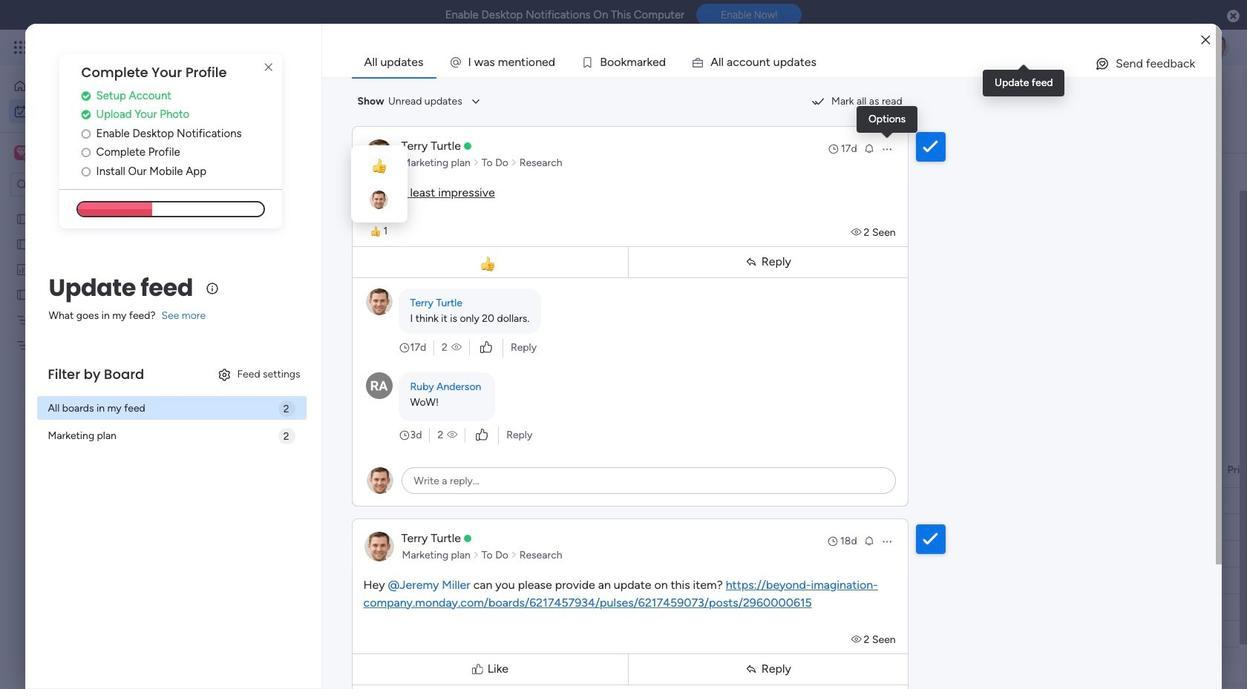 Task type: vqa. For each thing, say whether or not it's contained in the screenshot.
"v2 search" icon
no



Task type: describe. For each thing, give the bounding box(es) containing it.
2 public board image from the top
[[16, 237, 30, 251]]

workspace image
[[16, 145, 27, 161]]

select product image
[[13, 40, 28, 55]]

0 horizontal spatial slider arrow image
[[473, 548, 479, 563]]

Filter dashboard by text search field
[[288, 160, 428, 183]]

dapulse close image
[[1227, 9, 1240, 24]]

options image for first reminder image
[[881, 143, 893, 155]]

1 vertical spatial tab
[[219, 129, 272, 153]]

v2 seen image for bottommost v2 like image
[[447, 428, 458, 443]]

Search in workspace field
[[31, 176, 124, 193]]

public dashboard image
[[16, 262, 30, 276]]

search everything image
[[1118, 40, 1133, 55]]

1 reminder image from the top
[[863, 142, 875, 154]]

check circle image
[[81, 90, 91, 102]]

close image
[[1202, 35, 1211, 46]]

options image for second reminder image from the top
[[881, 536, 893, 548]]

v2 seen image for the top v2 like image
[[451, 340, 462, 355]]

give feedback image
[[1095, 56, 1110, 71]]

2 v2 seen image from the top
[[851, 634, 864, 646]]

0 horizontal spatial slider arrow image
[[473, 156, 479, 170]]

check circle image
[[81, 109, 91, 121]]

dapulse x slim image
[[260, 59, 277, 76]]

1 v2 seen image from the top
[[851, 226, 864, 239]]

1 circle o image from the top
[[81, 128, 91, 139]]

2 vertical spatial option
[[0, 205, 189, 208]]

0 vertical spatial option
[[9, 74, 180, 98]]

2 reminder image from the top
[[863, 535, 875, 547]]

circle o image
[[81, 166, 91, 177]]



Task type: locate. For each thing, give the bounding box(es) containing it.
0 vertical spatial slider arrow image
[[473, 156, 479, 170]]

0 vertical spatial circle o image
[[81, 128, 91, 139]]

0 vertical spatial reminder image
[[863, 142, 875, 154]]

0 horizontal spatial tab
[[219, 129, 272, 153]]

list box
[[0, 203, 189, 558]]

1 vertical spatial slider arrow image
[[473, 548, 479, 563]]

option up check circle icon
[[9, 74, 180, 98]]

help image
[[1151, 40, 1166, 55]]

v2 like image
[[480, 340, 492, 356], [476, 427, 488, 444]]

2 circle o image from the top
[[81, 147, 91, 158]]

workspace selection element
[[14, 144, 124, 163]]

tab list
[[352, 48, 1216, 77]]

1 vertical spatial options image
[[881, 536, 893, 548]]

slider arrow image
[[473, 156, 479, 170], [511, 548, 517, 563]]

0 vertical spatial v2 seen image
[[851, 226, 864, 239]]

terry turtle image
[[1206, 36, 1230, 59]]

0 vertical spatial public board image
[[16, 212, 30, 226]]

circle o image
[[81, 128, 91, 139], [81, 147, 91, 158]]

1 horizontal spatial tab
[[352, 48, 436, 77]]

2 options image from the top
[[881, 536, 893, 548]]

1 vertical spatial v2 seen image
[[851, 634, 864, 646]]

column header
[[899, 458, 988, 483]]

1 options image from the top
[[881, 143, 893, 155]]

1 horizontal spatial slider arrow image
[[511, 548, 517, 563]]

see plans image
[[246, 39, 260, 56]]

None search field
[[288, 160, 428, 183]]

slider arrow image
[[511, 156, 517, 170], [473, 548, 479, 563]]

1 vertical spatial slider arrow image
[[511, 548, 517, 563]]

tab
[[352, 48, 436, 77], [219, 129, 272, 153]]

1 vertical spatial v2 seen image
[[447, 428, 458, 443]]

option down search in workspace field
[[0, 205, 189, 208]]

1 vertical spatial v2 like image
[[476, 427, 488, 444]]

0 vertical spatial slider arrow image
[[511, 156, 517, 170]]

v2 seen image
[[851, 226, 864, 239], [851, 634, 864, 646]]

circle o image up circle o icon at the left
[[81, 147, 91, 158]]

v2 seen image
[[451, 340, 462, 355], [447, 428, 458, 443]]

public board image
[[16, 212, 30, 226], [16, 237, 30, 251]]

workspace image
[[14, 145, 29, 161]]

1 vertical spatial option
[[9, 99, 180, 123]]

options image
[[881, 143, 893, 155], [881, 536, 893, 548]]

1 vertical spatial circle o image
[[81, 147, 91, 158]]

option up workspace selection element
[[9, 99, 180, 123]]

1 vertical spatial public board image
[[16, 237, 30, 251]]

0 vertical spatial options image
[[881, 143, 893, 155]]

1 public board image from the top
[[16, 212, 30, 226]]

0 vertical spatial v2 seen image
[[451, 340, 462, 355]]

reminder image
[[863, 142, 875, 154], [863, 535, 875, 547]]

circle o image down check circle icon
[[81, 128, 91, 139]]

public board image
[[16, 287, 30, 301]]

search image
[[410, 166, 422, 177]]

0 vertical spatial tab
[[352, 48, 436, 77]]

0 vertical spatial v2 like image
[[480, 340, 492, 356]]

option
[[9, 74, 180, 98], [9, 99, 180, 123], [0, 205, 189, 208]]

1 horizontal spatial slider arrow image
[[511, 156, 517, 170]]

1 vertical spatial reminder image
[[863, 535, 875, 547]]



